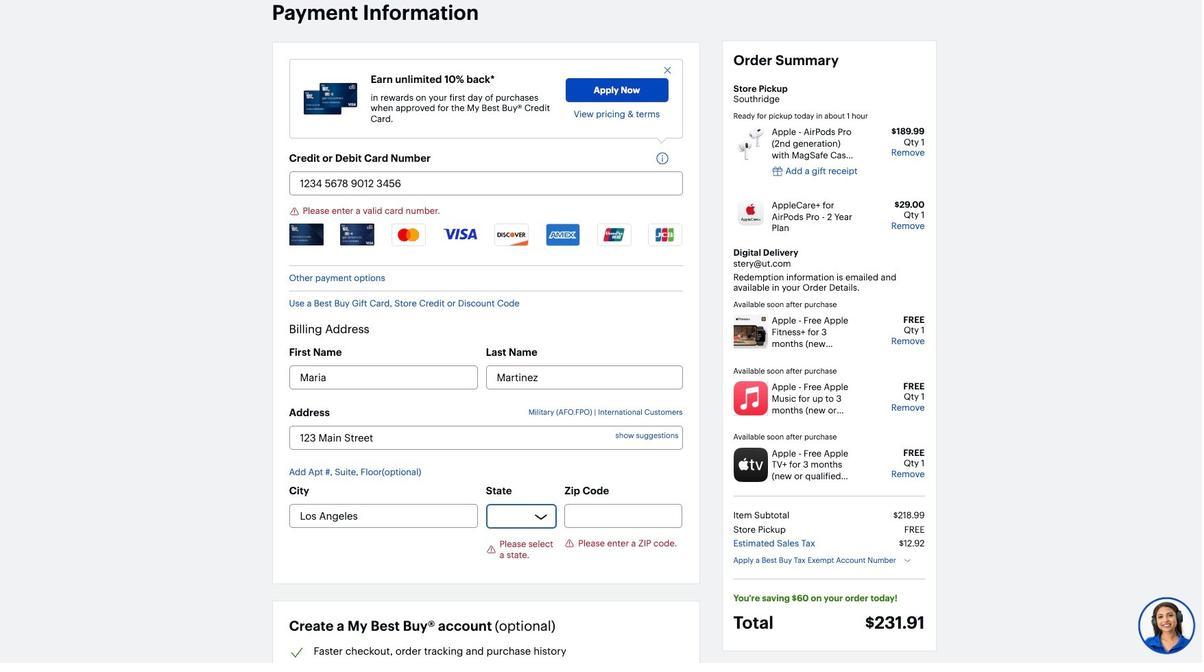 Task type: locate. For each thing, give the bounding box(es) containing it.
best buy help human beacon image
[[1138, 597, 1196, 655]]

error image
[[565, 539, 575, 549]]

jcb image
[[649, 224, 683, 247]]

0 horizontal spatial error image
[[289, 206, 299, 217]]

mastercard image
[[392, 224, 426, 247]]

list
[[289, 224, 683, 259]]

1 horizontal spatial my best buy card image
[[341, 224, 375, 245]]

0 horizontal spatial my best buy card image
[[289, 224, 324, 245]]

1 my best buy card image from the left
[[289, 224, 324, 245]]

discover image
[[495, 224, 529, 247]]

1 vertical spatial error image
[[486, 545, 496, 555]]

error image
[[289, 206, 299, 217], [486, 545, 496, 555]]

my best buy card image
[[289, 224, 324, 245], [341, 224, 375, 245]]

1 horizontal spatial error image
[[486, 545, 496, 555]]

None field
[[289, 426, 683, 450]]

None text field
[[289, 172, 683, 196], [289, 366, 478, 390], [486, 366, 683, 390], [289, 172, 683, 196], [289, 366, 478, 390], [486, 366, 683, 390]]

my best buy credit card image
[[304, 83, 357, 114]]

None text field
[[289, 504, 478, 528], [565, 504, 683, 528], [289, 504, 478, 528], [565, 504, 683, 528]]

close image
[[662, 65, 673, 75]]

0 vertical spatial error image
[[289, 206, 299, 217]]



Task type: describe. For each thing, give the bounding box(es) containing it.
information image
[[656, 152, 676, 166]]

union pay image
[[597, 224, 632, 247]]

amex image
[[546, 224, 580, 247]]

2 my best buy card image from the left
[[341, 224, 375, 245]]

visa image
[[443, 224, 478, 241]]



